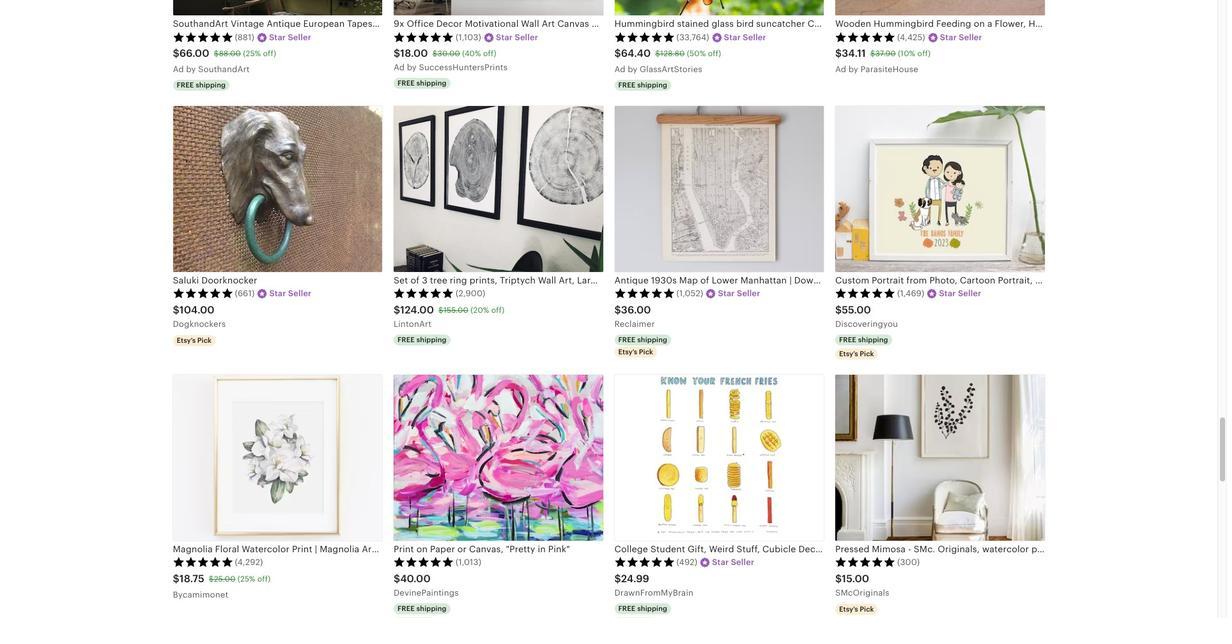 Task type: describe. For each thing, give the bounding box(es) containing it.
saluki doorknocker
[[173, 275, 257, 286]]

$ 18.75 $ 25.00 (25% off) bycamimonet
[[173, 573, 271, 600]]

pick down smcoriginals on the bottom
[[860, 606, 874, 614]]

66.00
[[179, 48, 209, 60]]

seller for (661)
[[288, 289, 312, 299]]

print
[[394, 545, 414, 555]]

dogknockers
[[173, 319, 226, 329]]

drawnfrommybrain
[[615, 589, 694, 598]]

5 out of 5 stars image for (1,469)
[[836, 289, 896, 299]]

128.80
[[660, 49, 685, 58]]

shipping inside free shipping etsy's pick
[[638, 336, 668, 344]]

a for 66.00
[[173, 65, 179, 74]]

shipping for 24.99
[[638, 605, 668, 613]]

star seller for (33,764)
[[724, 32, 766, 42]]

star seller for (881)
[[269, 32, 311, 42]]

$ 15.00 smcoriginals
[[836, 573, 890, 598]]

etsy's down dogknockers
[[177, 337, 196, 344]]

star for (492)
[[712, 558, 729, 568]]

star seller for (1,052)
[[718, 289, 761, 299]]

155.00
[[444, 306, 469, 315]]

d for 66.00
[[179, 65, 184, 74]]

b for 66.00
[[186, 65, 192, 74]]

etsy's down smcoriginals on the bottom
[[839, 606, 858, 614]]

star for (1,052)
[[718, 289, 735, 299]]

40.00
[[400, 573, 431, 586]]

etsy's inside free shipping etsy's pick
[[619, 348, 638, 356]]

$ 66.00 $ 88.00 (25% off) a d b y southandart
[[173, 48, 276, 74]]

pick down dogknockers
[[197, 337, 212, 344]]

star for (4,425)
[[940, 32, 957, 42]]

5 out of 5 stars image for (492)
[[615, 558, 675, 568]]

d for 64.40
[[620, 65, 626, 74]]

shipping down discoveringyou
[[858, 336, 888, 344]]

d for 18.00
[[399, 63, 405, 72]]

discoveringyou
[[836, 319, 898, 329]]

(10%
[[898, 49, 916, 58]]

(4,292)
[[235, 558, 263, 568]]

y for 64.40
[[633, 65, 638, 74]]

seller for (1,103)
[[515, 32, 538, 42]]

paper
[[430, 545, 455, 555]]

free for 18.00
[[398, 79, 415, 87]]

shipping for 124.00
[[417, 336, 447, 344]]

reclaimer
[[615, 319, 655, 329]]

36.00
[[621, 304, 651, 316]]

$ 34.11 $ 37.90 (10% off) a d b y parasitehouse
[[836, 48, 931, 74]]

free for 40.00
[[398, 605, 415, 613]]

student
[[651, 545, 685, 555]]

star for (33,764)
[[724, 32, 741, 42]]

(661)
[[235, 289, 255, 299]]

5 out of 5 stars image for (33,764)
[[615, 32, 675, 42]]

college
[[615, 545, 648, 555]]

star for (661)
[[269, 289, 286, 299]]

smcoriginals
[[836, 589, 890, 598]]

shipping for 40.00
[[417, 605, 447, 613]]

seller for (881)
[[288, 32, 311, 42]]

$ 55.00 discoveringyou
[[836, 304, 898, 329]]

$ 18.00 $ 30.00 (40% off) a d b y successhuntersprints
[[394, 48, 508, 72]]

etsy's pick for 104.00
[[177, 337, 212, 344]]

star for (1,469)
[[939, 289, 956, 299]]

now
[[871, 545, 890, 555]]

free for 124.00
[[398, 336, 415, 344]]

5 out of 5 stars image for (2,900)
[[394, 289, 454, 299]]

104.00
[[180, 304, 215, 316]]

free shipping down discoveringyou
[[839, 336, 888, 344]]

off) for 34.11
[[918, 49, 931, 58]]

hummingbird stained glass bird suncatcher christmas gifts hummingbird wall art custom stained glass window hangings  stained glass plant image
[[615, 0, 824, 16]]

34.11
[[842, 48, 866, 60]]

(1,052)
[[677, 289, 704, 299]]

$ 104.00 dogknockers
[[173, 304, 226, 329]]

or
[[458, 545, 467, 555]]

18.75
[[180, 573, 204, 586]]

free shipping for 40.00
[[398, 605, 447, 613]]

star seller for (661)
[[269, 289, 312, 299]]

15.00
[[842, 573, 870, 586]]

off) for 124.00
[[492, 306, 505, 315]]

bycamimonet
[[173, 590, 228, 600]]

$ 64.40 $ 128.80 (50% off) a d b y glassartstories
[[615, 48, 721, 74]]

shipping for 18.00
[[417, 79, 447, 87]]

star seller for (1,469)
[[939, 289, 982, 299]]

(2,900)
[[456, 289, 486, 299]]

set of 3 tree ring prints, triptych wall art, large tree rings, pine tree rings, cedar tree rings, mulberry tree rings, christmas art ideas image
[[394, 106, 603, 272]]

$ 40.00 devinepaintings
[[394, 573, 459, 598]]

$ inside $ 15.00 smcoriginals
[[836, 573, 842, 586]]

print on paper or canvas, "pretty in pink" image
[[394, 375, 603, 541]]

(33,764)
[[677, 32, 710, 42]]

etsy's down discoveringyou
[[839, 350, 858, 358]]

$ inside $ 55.00 discoveringyou
[[836, 304, 842, 316]]

(1,469)
[[898, 289, 925, 299]]

devinepaintings
[[394, 589, 459, 598]]

lintonart
[[394, 319, 432, 329]]

college student gift, weird stuff, cubicle decor, trending now
[[615, 545, 890, 555]]

seller for (1,469)
[[958, 289, 982, 299]]

(492)
[[677, 558, 698, 568]]

5 out of 5 stars image for (4,425)
[[836, 32, 896, 42]]

d inside $ 34.11 $ 37.90 (10% off) a d b y parasitehouse
[[841, 65, 847, 74]]

off) for 18.00
[[483, 49, 497, 58]]

off) for 64.40
[[708, 49, 721, 58]]

saluki doorknocker image
[[173, 106, 382, 272]]

wooden hummingbird feeding on a flower, handmade sculpture, wood carving figure, bird statue, colibri, home decor, birthday, end year gift image
[[836, 0, 1045, 16]]

(881)
[[235, 32, 254, 42]]

free for 66.00
[[177, 81, 194, 89]]

off) for 66.00
[[263, 49, 276, 58]]

seller for (4,425)
[[959, 32, 983, 42]]



Task type: locate. For each thing, give the bounding box(es) containing it.
free shipping for 24.99
[[619, 605, 668, 613]]

free shipping down devinepaintings
[[398, 605, 447, 613]]

gift,
[[688, 545, 707, 555]]

b down 66.00
[[186, 65, 192, 74]]

$ 36.00 reclaimer
[[615, 304, 655, 329]]

shipping down glassartstories
[[638, 81, 668, 89]]

seller
[[288, 32, 311, 42], [515, 32, 538, 42], [743, 32, 766, 42], [959, 32, 983, 42], [288, 289, 312, 299], [737, 289, 761, 299], [958, 289, 982, 299], [731, 558, 755, 568]]

b down 18.00
[[407, 63, 412, 72]]

off) inside $ 34.11 $ 37.90 (10% off) a d b y parasitehouse
[[918, 49, 931, 58]]

d
[[399, 63, 405, 72], [179, 65, 184, 74], [620, 65, 626, 74], [841, 65, 847, 74]]

y down 66.00
[[191, 65, 196, 74]]

star for (1,103)
[[496, 32, 513, 42]]

5 out of 5 stars image up 104.00
[[173, 289, 233, 299]]

5 out of 5 stars image for (1,103)
[[394, 32, 454, 42]]

88.00
[[219, 49, 241, 58]]

y down 18.00
[[412, 63, 417, 72]]

free shipping for 124.00
[[398, 336, 447, 344]]

d down 34.11
[[841, 65, 847, 74]]

free for 64.40
[[619, 81, 636, 89]]

seller right (1,052)
[[737, 289, 761, 299]]

star seller down 9x office decor motivational wall art canvas prints entrepreneur bundle set 9 pieces inspirational grind hustle success execution modern art image
[[496, 32, 538, 42]]

star right (661)
[[269, 289, 286, 299]]

seller for (492)
[[731, 558, 755, 568]]

5 out of 5 stars image down college
[[615, 558, 675, 568]]

star down hummingbird stained glass bird suncatcher christmas gifts hummingbird wall art custom stained glass window hangings  stained glass plant image
[[724, 32, 741, 42]]

(25% for 66.00
[[243, 49, 261, 58]]

5 out of 5 stars image up 36.00
[[615, 289, 675, 299]]

in
[[538, 545, 546, 555]]

star down southandart vintage antique european tapestry, mountain landscape framed large gallery art, minimalist art ready to hang (with hanging kit) image
[[269, 32, 286, 42]]

shipping down devinepaintings
[[417, 605, 447, 613]]

b inside the $ 66.00 $ 88.00 (25% off) a d b y southandart
[[186, 65, 192, 74]]

etsy's pick for 15.00
[[839, 606, 874, 614]]

off) right '(20%'
[[492, 306, 505, 315]]

30.00
[[438, 49, 460, 58]]

stuff,
[[737, 545, 760, 555]]

free down 66.00
[[177, 81, 194, 89]]

y for 66.00
[[191, 65, 196, 74]]

seller down 9x office decor motivational wall art canvas prints entrepreneur bundle set 9 pieces inspirational grind hustle success execution modern art image
[[515, 32, 538, 42]]

star seller down weird
[[712, 558, 755, 568]]

b inside $ 34.11 $ 37.90 (10% off) a d b y parasitehouse
[[849, 65, 854, 74]]

y inside $ 34.11 $ 37.90 (10% off) a d b y parasitehouse
[[854, 65, 859, 74]]

shipping down $ 18.00 $ 30.00 (40% off) a d b y successhuntersprints
[[417, 79, 447, 87]]

doorknocker
[[201, 275, 257, 286]]

5 out of 5 stars image for (1,052)
[[615, 289, 675, 299]]

5 out of 5 stars image for (661)
[[173, 289, 233, 299]]

star seller
[[269, 32, 311, 42], [496, 32, 538, 42], [724, 32, 766, 42], [940, 32, 983, 42], [269, 289, 312, 299], [718, 289, 761, 299], [939, 289, 982, 299], [712, 558, 755, 568]]

seller for (1,052)
[[737, 289, 761, 299]]

37.90
[[876, 49, 896, 58]]

9x office decor motivational wall art canvas prints entrepreneur bundle set 9 pieces inspirational grind hustle success execution modern art image
[[394, 0, 603, 16]]

5 out of 5 stars image up the '55.00' at the right of page
[[836, 289, 896, 299]]

d inside the $ 66.00 $ 88.00 (25% off) a d b y southandart
[[179, 65, 184, 74]]

a for 18.00
[[394, 63, 400, 72]]

shipping down lintonart
[[417, 336, 447, 344]]

shipping
[[417, 79, 447, 87], [196, 81, 226, 89], [638, 81, 668, 89], [417, 336, 447, 344], [638, 336, 668, 344], [858, 336, 888, 344], [417, 605, 447, 613], [638, 605, 668, 613]]

b down 34.11
[[849, 65, 854, 74]]

saluki
[[173, 275, 199, 286]]

$ 124.00 $ 155.00 (20% off) lintonart
[[394, 304, 505, 329]]

seller down wooden hummingbird feeding on a flower, handmade sculpture, wood carving figure, bird statue, colibri, home decor, birthday, end year gift image
[[959, 32, 983, 42]]

seller for (33,764)
[[743, 32, 766, 42]]

cubicle
[[763, 545, 796, 555]]

64.40
[[621, 48, 651, 60]]

seller right (1,469)
[[958, 289, 982, 299]]

5 out of 5 stars image for (4,292)
[[173, 558, 233, 568]]

a for 64.40
[[615, 65, 620, 74]]

5 out of 5 stars image up 18.00
[[394, 32, 454, 42]]

etsy's down reclaimer
[[619, 348, 638, 356]]

star down 9x office decor motivational wall art canvas prints entrepreneur bundle set 9 pieces inspirational grind hustle success execution modern art image
[[496, 32, 513, 42]]

free shipping
[[398, 79, 447, 87], [177, 81, 226, 89], [619, 81, 668, 89], [398, 336, 447, 344], [839, 336, 888, 344], [398, 605, 447, 613], [619, 605, 668, 613]]

off) right (10%
[[918, 49, 931, 58]]

free shipping down 64.40
[[619, 81, 668, 89]]

star seller down wooden hummingbird feeding on a flower, handmade sculpture, wood carving figure, bird statue, colibri, home decor, birthday, end year gift image
[[940, 32, 983, 42]]

free down devinepaintings
[[398, 605, 415, 613]]

free down 24.99
[[619, 605, 636, 613]]

free down discoveringyou
[[839, 336, 857, 344]]

5 out of 5 stars image for (300)
[[836, 558, 896, 568]]

0 vertical spatial (25%
[[243, 49, 261, 58]]

a inside $ 34.11 $ 37.90 (10% off) a d b y parasitehouse
[[836, 65, 841, 74]]

2 vertical spatial etsy's pick
[[839, 606, 874, 614]]

pick inside free shipping etsy's pick
[[639, 348, 653, 356]]

5 out of 5 stars image up 64.40
[[615, 32, 675, 42]]

5 out of 5 stars image up 66.00
[[173, 32, 233, 42]]

off) down (4,292)
[[258, 575, 271, 584]]

a inside $ 18.00 $ 30.00 (40% off) a d b y successhuntersprints
[[394, 63, 400, 72]]

d down 64.40
[[620, 65, 626, 74]]

124.00
[[400, 304, 434, 316]]

print on paper or canvas, "pretty in pink"
[[394, 545, 570, 555]]

5 out of 5 stars image up 15.00
[[836, 558, 896, 568]]

5 out of 5 stars image for (1,013)
[[394, 558, 454, 568]]

etsy's
[[177, 337, 196, 344], [619, 348, 638, 356], [839, 350, 858, 358], [839, 606, 858, 614]]

$ 24.99 drawnfrommybrain
[[615, 573, 694, 598]]

star seller down hummingbird stained glass bird suncatcher christmas gifts hummingbird wall art custom stained glass window hangings  stained glass plant image
[[724, 32, 766, 42]]

pressed mimosa - smc. originals, watercolor painting, floral, modern, original artwork, silhouette, black and white art, deckled edge image
[[836, 375, 1045, 541]]

5 out of 5 stars image down on
[[394, 558, 454, 568]]

1 vertical spatial etsy's pick
[[839, 350, 874, 358]]

trending
[[830, 545, 868, 555]]

free shipping down 18.00
[[398, 79, 447, 87]]

shipping down southandart
[[196, 81, 226, 89]]

0 vertical spatial etsy's pick
[[177, 337, 212, 344]]

(4,425)
[[898, 32, 926, 42]]

free shipping for 18.00
[[398, 79, 447, 87]]

shipping for 66.00
[[196, 81, 226, 89]]

a inside the $ 66.00 $ 88.00 (25% off) a d b y southandart
[[173, 65, 179, 74]]

star seller right (1,052)
[[718, 289, 761, 299]]

off)
[[263, 49, 276, 58], [483, 49, 497, 58], [708, 49, 721, 58], [918, 49, 931, 58], [492, 306, 505, 315], [258, 575, 271, 584]]

(25% down (881)
[[243, 49, 261, 58]]

a
[[394, 63, 400, 72], [173, 65, 179, 74], [615, 65, 620, 74], [836, 65, 841, 74]]

(20%
[[471, 306, 489, 315]]

y down 34.11
[[854, 65, 859, 74]]

free shipping etsy's pick
[[619, 336, 668, 356]]

55.00
[[842, 304, 871, 316]]

24.99
[[621, 573, 650, 586]]

(1,103)
[[456, 32, 481, 42]]

seller down southandart vintage antique european tapestry, mountain landscape framed large gallery art, minimalist art ready to hang (with hanging kit) image
[[288, 32, 311, 42]]

d down 66.00
[[179, 65, 184, 74]]

shipping down reclaimer
[[638, 336, 668, 344]]

5 out of 5 stars image for (881)
[[173, 32, 233, 42]]

y inside the $ 66.00 $ 88.00 (25% off) a d b y southandart
[[191, 65, 196, 74]]

college student gift, weird stuff, cubicle decor, trending now image
[[615, 375, 824, 541]]

(25%
[[243, 49, 261, 58], [238, 575, 255, 584]]

southandart
[[198, 65, 250, 74]]

shipping for 64.40
[[638, 81, 668, 89]]

d down 18.00
[[399, 63, 405, 72]]

off) inside $ 64.40 $ 128.80 (50% off) a d b y glassartstories
[[708, 49, 721, 58]]

star down weird
[[712, 558, 729, 568]]

18.00
[[400, 48, 428, 60]]

free shipping for 66.00
[[177, 81, 226, 89]]

antique 1930s map of lower manhattan | downtown new york city map | antique city map print in black and white, circa 1936 image
[[615, 106, 824, 272]]

pick down discoveringyou
[[860, 350, 874, 358]]

(50%
[[687, 49, 706, 58]]

25.00
[[214, 575, 236, 584]]

free shipping down drawnfrommybrain
[[619, 605, 668, 613]]

5 out of 5 stars image up 34.11
[[836, 32, 896, 42]]

$ inside "$ 104.00 dogknockers"
[[173, 304, 180, 316]]

(25% for 18.75
[[238, 575, 255, 584]]

b for 18.00
[[407, 63, 412, 72]]

$
[[173, 48, 179, 60], [394, 48, 400, 60], [615, 48, 621, 60], [836, 48, 842, 60], [214, 49, 219, 58], [433, 49, 438, 58], [655, 49, 660, 58], [871, 49, 876, 58], [173, 304, 180, 316], [394, 304, 400, 316], [615, 304, 621, 316], [836, 304, 842, 316], [439, 306, 444, 315], [173, 573, 180, 586], [394, 573, 400, 586], [615, 573, 621, 586], [836, 573, 842, 586], [209, 575, 214, 584]]

glassartstories
[[640, 65, 703, 74]]

off) inside $ 124.00 $ 155.00 (20% off) lintonart
[[492, 306, 505, 315]]

b inside $ 64.40 $ 128.80 (50% off) a d b y glassartstories
[[628, 65, 633, 74]]

off) right (40%
[[483, 49, 497, 58]]

a inside $ 64.40 $ 128.80 (50% off) a d b y glassartstories
[[615, 65, 620, 74]]

star seller for (492)
[[712, 558, 755, 568]]

$ inside $ 36.00 reclaimer
[[615, 304, 621, 316]]

pink"
[[548, 545, 570, 555]]

y for 18.00
[[412, 63, 417, 72]]

off) inside the $ 66.00 $ 88.00 (25% off) a d b y southandart
[[263, 49, 276, 58]]

5 out of 5 stars image up 18.75
[[173, 558, 233, 568]]

star
[[269, 32, 286, 42], [496, 32, 513, 42], [724, 32, 741, 42], [940, 32, 957, 42], [269, 289, 286, 299], [718, 289, 735, 299], [939, 289, 956, 299], [712, 558, 729, 568]]

successhuntersprints
[[419, 63, 508, 72]]

free shipping down southandart
[[177, 81, 226, 89]]

free shipping down lintonart
[[398, 336, 447, 344]]

seller down stuff,
[[731, 558, 755, 568]]

b down 64.40
[[628, 65, 633, 74]]

free shipping for 64.40
[[619, 81, 668, 89]]

southandart vintage antique european tapestry, mountain landscape framed large gallery art, minimalist art ready to hang (with hanging kit) image
[[173, 0, 382, 16]]

(1,013)
[[456, 558, 482, 568]]

off) for 18.75
[[258, 575, 271, 584]]

seller down hummingbird stained glass bird suncatcher christmas gifts hummingbird wall art custom stained glass window hangings  stained glass plant image
[[743, 32, 766, 42]]

off) right 88.00
[[263, 49, 276, 58]]

weird
[[709, 545, 734, 555]]

off) inside $ 18.75 $ 25.00 (25% off) bycamimonet
[[258, 575, 271, 584]]

free inside free shipping etsy's pick
[[619, 336, 636, 344]]

d inside $ 18.00 $ 30.00 (40% off) a d b y successhuntersprints
[[399, 63, 405, 72]]

5 out of 5 stars image up 124.00
[[394, 289, 454, 299]]

star right (1,469)
[[939, 289, 956, 299]]

(300)
[[898, 558, 920, 568]]

star for (881)
[[269, 32, 286, 42]]

pick
[[197, 337, 212, 344], [639, 348, 653, 356], [860, 350, 874, 358], [860, 606, 874, 614]]

off) inside $ 18.00 $ 30.00 (40% off) a d b y successhuntersprints
[[483, 49, 497, 58]]

1 vertical spatial (25%
[[238, 575, 255, 584]]

5 out of 5 stars image
[[173, 32, 233, 42], [394, 32, 454, 42], [615, 32, 675, 42], [836, 32, 896, 42], [173, 289, 233, 299], [394, 289, 454, 299], [615, 289, 675, 299], [836, 289, 896, 299], [173, 558, 233, 568], [394, 558, 454, 568], [615, 558, 675, 568], [836, 558, 896, 568]]

$ inside $ 24.99 drawnfrommybrain
[[615, 573, 621, 586]]

star seller right (1,469)
[[939, 289, 982, 299]]

etsy's pick
[[177, 337, 212, 344], [839, 350, 874, 358], [839, 606, 874, 614]]

y inside $ 64.40 $ 128.80 (50% off) a d b y glassartstories
[[633, 65, 638, 74]]

etsy's pick down smcoriginals on the bottom
[[839, 606, 874, 614]]

seller right (661)
[[288, 289, 312, 299]]

d inside $ 64.40 $ 128.80 (50% off) a d b y glassartstories
[[620, 65, 626, 74]]

(25% down (4,292)
[[238, 575, 255, 584]]

(25% inside the $ 66.00 $ 88.00 (25% off) a d b y southandart
[[243, 49, 261, 58]]

star right (1,052)
[[718, 289, 735, 299]]

(25% inside $ 18.75 $ 25.00 (25% off) bycamimonet
[[238, 575, 255, 584]]

y
[[412, 63, 417, 72], [191, 65, 196, 74], [633, 65, 638, 74], [854, 65, 859, 74]]

custom portrait from photo, cartoon portrait, printed family illustration, custom portrait personalized print, gift for him, custom drawing image
[[836, 106, 1045, 272]]

star seller for (4,425)
[[940, 32, 983, 42]]

(40%
[[462, 49, 481, 58]]

star seller right (661)
[[269, 289, 312, 299]]

off) right (50%
[[708, 49, 721, 58]]

shipping down drawnfrommybrain
[[638, 605, 668, 613]]

star seller down southandart vintage antique european tapestry, mountain landscape framed large gallery art, minimalist art ready to hang (with hanging kit) image
[[269, 32, 311, 42]]

free
[[398, 79, 415, 87], [177, 81, 194, 89], [619, 81, 636, 89], [398, 336, 415, 344], [619, 336, 636, 344], [839, 336, 857, 344], [398, 605, 415, 613], [619, 605, 636, 613]]

$ inside $ 40.00 devinepaintings
[[394, 573, 400, 586]]

"pretty
[[506, 545, 535, 555]]

b inside $ 18.00 $ 30.00 (40% off) a d b y successhuntersprints
[[407, 63, 412, 72]]

b
[[407, 63, 412, 72], [186, 65, 192, 74], [628, 65, 633, 74], [849, 65, 854, 74]]

etsy's pick down discoveringyou
[[839, 350, 874, 358]]

decor,
[[799, 545, 827, 555]]

on
[[417, 545, 428, 555]]

free down 18.00
[[398, 79, 415, 87]]

free for 24.99
[[619, 605, 636, 613]]

free down 64.40
[[619, 81, 636, 89]]

star seller for (1,103)
[[496, 32, 538, 42]]

pick down reclaimer
[[639, 348, 653, 356]]

b for 64.40
[[628, 65, 633, 74]]

y down 64.40
[[633, 65, 638, 74]]

free down reclaimer
[[619, 336, 636, 344]]

y inside $ 18.00 $ 30.00 (40% off) a d b y successhuntersprints
[[412, 63, 417, 72]]

magnolia floral watercolor print | magnolia art print | magnolia painting | magnolia farmhouse decor | watercolor floral painting image
[[173, 375, 382, 541]]

parasitehouse
[[861, 65, 919, 74]]

free down lintonart
[[398, 336, 415, 344]]

etsy's pick down dogknockers
[[177, 337, 212, 344]]

star down wooden hummingbird feeding on a flower, handmade sculpture, wood carving figure, bird statue, colibri, home decor, birthday, end year gift image
[[940, 32, 957, 42]]

canvas,
[[469, 545, 504, 555]]



Task type: vqa. For each thing, say whether or not it's contained in the screenshot.
right The
no



